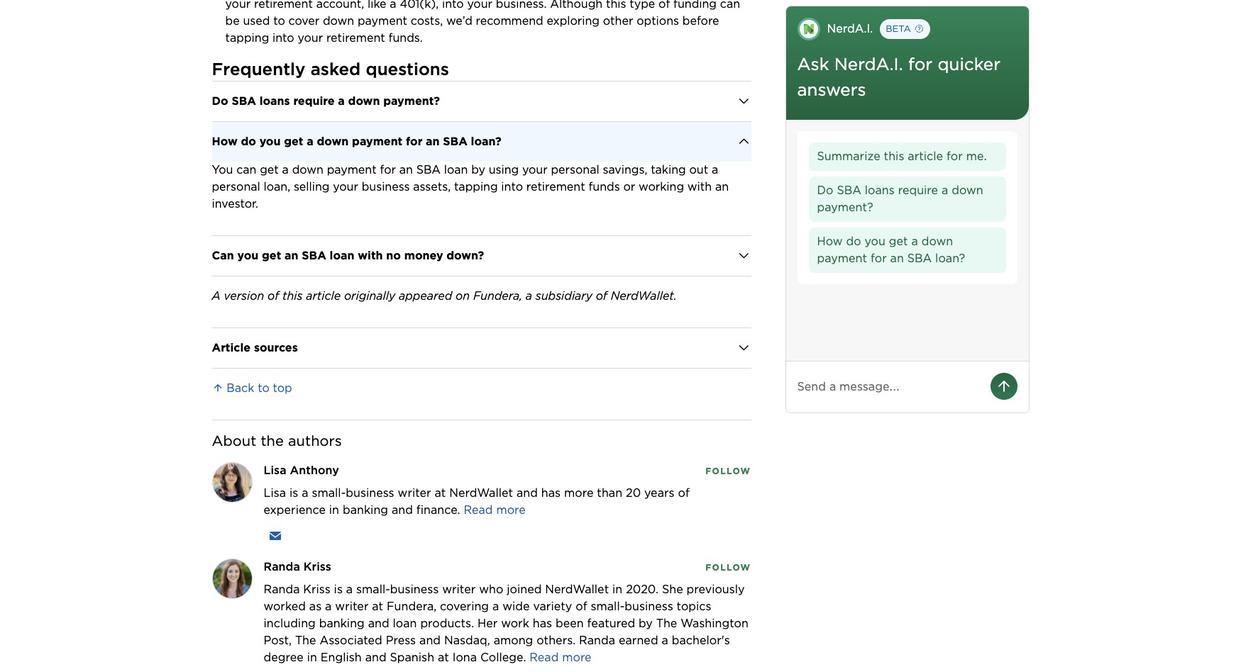 Task type: locate. For each thing, give the bounding box(es) containing it.
you down do sba loans require a down payment? button
[[865, 235, 886, 248]]

small- inside the lisa is a small-business writer at nerdwallet and has more than 20 years of experience in banking and finance.
[[312, 487, 346, 500]]

1 vertical spatial fundera,
[[387, 600, 437, 614]]

retirement
[[527, 180, 585, 193]]

business inside the lisa is a small-business writer at nerdwallet and has more than 20 years of experience in banking and finance.
[[346, 487, 394, 500]]

payment inside how do you get a down payment for an sba loan?
[[817, 252, 867, 265]]

0 vertical spatial follow button
[[706, 465, 751, 478]]

0 horizontal spatial payment?
[[383, 94, 440, 108]]

worked
[[264, 600, 306, 614]]

1 horizontal spatial writer
[[398, 487, 431, 500]]

nerdwallet up variety
[[545, 583, 609, 597]]

payment inside you can get a down payment for an sba loan by using your personal savings, taking out a personal loan, selling your business assets, tapping into retirement funds or working with an investor.
[[327, 163, 377, 176]]

get
[[284, 135, 303, 148], [260, 163, 279, 176], [889, 235, 908, 248], [262, 249, 281, 262]]

read more link for joined
[[530, 651, 592, 665]]

read more link down others.
[[530, 651, 592, 665]]

loan inside 'can you get an sba loan with no money down?' dropdown button
[[330, 249, 355, 262]]

1 vertical spatial do sba loans require a down payment?
[[817, 184, 984, 214]]

2 vertical spatial writer
[[335, 600, 369, 614]]

in right degree
[[307, 651, 317, 665]]

0 vertical spatial small-
[[312, 487, 346, 500]]

kriss for randa kriss
[[304, 560, 331, 574]]

nerdwallet
[[449, 487, 513, 500], [545, 583, 609, 597]]

read right finance.
[[464, 504, 493, 517]]

do sba loans require a down payment? button
[[809, 177, 1006, 222]]

1 vertical spatial follow button
[[706, 561, 751, 574]]

do inside the do sba loans require a down payment?
[[817, 184, 834, 197]]

back
[[227, 382, 254, 395]]

in
[[329, 504, 339, 517], [613, 583, 623, 597], [307, 651, 317, 665]]

with left "no"
[[358, 249, 383, 262]]

2 vertical spatial in
[[307, 651, 317, 665]]

2 vertical spatial loan
[[393, 617, 417, 631]]

using
[[489, 163, 519, 176]]

read more link for and
[[464, 504, 526, 517]]

read more for joined
[[530, 651, 592, 665]]

0 vertical spatial fundera,
[[473, 289, 522, 303]]

washington
[[681, 617, 749, 631]]

1 vertical spatial banking
[[319, 617, 365, 631]]

sba
[[232, 94, 256, 108], [443, 135, 468, 148], [416, 163, 441, 176], [837, 184, 862, 197], [302, 249, 326, 262], [908, 252, 932, 265]]

at up finance.
[[435, 487, 446, 500]]

1 vertical spatial payment?
[[817, 201, 874, 214]]

1 horizontal spatial in
[[329, 504, 339, 517]]

who
[[479, 583, 503, 597]]

in left 2020.
[[613, 583, 623, 597]]

1 horizontal spatial read more link
[[530, 651, 592, 665]]

kriss
[[304, 560, 331, 574], [303, 583, 331, 597]]

0 horizontal spatial this
[[282, 289, 303, 303]]

1 vertical spatial read
[[530, 651, 559, 665]]

0 horizontal spatial how
[[212, 135, 238, 148]]

follow button for randa kriss is a small-business writer who joined nerdwallet in 2020. she previously worked as a writer at fundera, covering a wide variety of small-business topics including banking and loan products. her work has been featured by the washington post, the associated press and nasdaq, among others. randa earned a bachelor's degree in english and spanish at iona college.
[[706, 561, 751, 574]]

1 horizontal spatial loan
[[393, 617, 417, 631]]

require inside the do sba loans require a down payment?
[[898, 184, 938, 197]]

post,
[[264, 634, 292, 648]]

frequently asked questions
[[212, 59, 449, 79]]

1 horizontal spatial do sba loans require a down payment?
[[817, 184, 984, 214]]

fundera, up press
[[387, 600, 437, 614]]

1 vertical spatial lisa
[[264, 487, 286, 500]]

read for and
[[464, 504, 493, 517]]

of right the subsidiary
[[596, 289, 607, 303]]

0 horizontal spatial fundera,
[[387, 600, 437, 614]]

lisa up experience at the bottom of the page
[[264, 487, 286, 500]]

1 vertical spatial has
[[533, 617, 552, 631]]

0 vertical spatial randa
[[264, 560, 300, 574]]

0 horizontal spatial personal
[[212, 180, 260, 193]]

get inside you can get a down payment for an sba loan by using your personal savings, taking out a personal loan, selling your business assets, tapping into retirement funds or working with an investor.
[[260, 163, 279, 176]]

0 vertical spatial read more link
[[464, 504, 526, 517]]

of right years
[[678, 487, 690, 500]]

of up been
[[576, 600, 587, 614]]

at inside the lisa is a small-business writer at nerdwallet and has more than 20 years of experience in banking and finance.
[[435, 487, 446, 500]]

2 follow from the top
[[706, 563, 751, 573]]

the
[[656, 617, 677, 631], [295, 634, 316, 648]]

loan inside randa kriss is a small-business writer who joined nerdwallet in 2020. she previously worked as a writer at fundera, covering a wide variety of small-business topics including banking and loan products. her work has been featured by the washington post, the associated press and nasdaq, among others. randa earned a bachelor's degree in english and spanish at iona college.
[[393, 617, 417, 631]]

for
[[909, 54, 933, 75], [406, 135, 423, 148], [947, 150, 963, 163], [380, 163, 396, 176], [871, 252, 887, 265]]

read down others.
[[530, 651, 559, 665]]

1 vertical spatial loan?
[[936, 252, 966, 265]]

at up associated
[[372, 600, 383, 614]]

version
[[224, 289, 264, 303]]

2020.
[[626, 583, 659, 597]]

0 horizontal spatial in
[[307, 651, 317, 665]]

for inside you can get a down payment for an sba loan by using your personal savings, taking out a personal loan, selling your business assets, tapping into retirement funds or working with an investor.
[[380, 163, 396, 176]]

1 vertical spatial personal
[[212, 180, 260, 193]]

banking inside the lisa is a small-business writer at nerdwallet and has more than 20 years of experience in banking and finance.
[[343, 504, 388, 517]]

fundera, right on
[[473, 289, 522, 303]]

writer up finance.
[[398, 487, 431, 500]]

has down variety
[[533, 617, 552, 631]]

banking
[[343, 504, 388, 517], [319, 617, 365, 631]]

0 horizontal spatial do
[[212, 94, 228, 108]]

randa kriss is a small-business writer who joined nerdwallet in 2020. she previously worked as a writer at fundera, covering a wide variety of small-business topics including banking and loan products. her work has been featured by the washington post, the associated press and nasdaq, among others. randa earned a bachelor's degree in english and spanish at iona college.
[[264, 583, 749, 665]]

and
[[517, 487, 538, 500], [392, 504, 413, 517], [368, 617, 389, 631], [420, 634, 441, 648], [365, 651, 387, 665]]

1 horizontal spatial fundera,
[[473, 289, 522, 303]]

randa kriss image
[[213, 560, 252, 599]]

nerda.i. left beta on the right top of the page
[[827, 22, 873, 35]]

payment? inside dropdown button
[[383, 94, 440, 108]]

0 horizontal spatial loans
[[260, 94, 290, 108]]

experience
[[264, 504, 326, 517]]

0 vertical spatial the
[[656, 617, 677, 631]]

0 horizontal spatial read more
[[464, 504, 526, 517]]

0 vertical spatial loan
[[444, 163, 468, 176]]

0 horizontal spatial nerdwallet
[[449, 487, 513, 500]]

1 vertical spatial follow
[[706, 563, 751, 573]]

earned
[[619, 634, 658, 648]]

do
[[241, 135, 256, 148], [846, 235, 861, 248]]

1 vertical spatial loan
[[330, 249, 355, 262]]

0 vertical spatial follow
[[706, 466, 751, 477]]

payment? inside the do sba loans require a down payment?
[[817, 201, 874, 214]]

loan up originally
[[330, 249, 355, 262]]

small-
[[312, 487, 346, 500], [356, 583, 390, 597], [591, 600, 625, 614]]

with down out
[[688, 180, 712, 193]]

1 follow from the top
[[706, 466, 751, 477]]

do down do sba loans require a down payment? button
[[846, 235, 861, 248]]

your up retirement
[[522, 163, 548, 176]]

read for joined
[[530, 651, 559, 665]]

1 vertical spatial nerda.i.
[[835, 54, 903, 75]]

2 lisa from the top
[[264, 487, 286, 500]]

small- up associated
[[356, 583, 390, 597]]

0 horizontal spatial you
[[237, 249, 259, 262]]

read more link
[[464, 504, 526, 517], [530, 651, 592, 665]]

article up do sba loans require a down payment? button
[[908, 150, 943, 163]]

with inside dropdown button
[[358, 249, 383, 262]]

writer up associated
[[335, 600, 369, 614]]

lisa for lisa anthony
[[264, 464, 287, 477]]

a
[[212, 289, 221, 303]]

1 vertical spatial payment
[[327, 163, 377, 176]]

loan? inside dropdown button
[[471, 135, 502, 148]]

writer up covering
[[442, 583, 476, 597]]

follow for lisa is a small-business writer at nerdwallet and has more than 20 years of experience in banking and finance.
[[706, 466, 751, 477]]

randa
[[264, 560, 300, 574], [264, 583, 300, 597], [579, 634, 615, 648]]

by
[[471, 163, 485, 176], [639, 617, 653, 631]]

personal up retirement
[[551, 163, 600, 176]]

1 horizontal spatial this
[[884, 150, 905, 163]]

article sources
[[212, 341, 298, 355]]

read more down others.
[[530, 651, 592, 665]]

a down asked
[[338, 94, 345, 108]]

0 vertical spatial how
[[212, 135, 238, 148]]

article left originally
[[306, 289, 341, 303]]

previously
[[687, 583, 745, 597]]

about the authors element
[[212, 420, 751, 668]]

0 vertical spatial personal
[[551, 163, 600, 176]]

kriss inside randa kriss is a small-business writer who joined nerdwallet in 2020. she previously worked as a writer at fundera, covering a wide variety of small-business topics including banking and loan products. her work has been featured by the washington post, the associated press and nasdaq, among others. randa earned a bachelor's degree in english and spanish at iona college.
[[303, 583, 331, 597]]

payment?
[[383, 94, 440, 108], [817, 201, 874, 214]]

1 horizontal spatial read more
[[530, 651, 592, 665]]

taking
[[651, 163, 686, 176]]

personal up "investor."
[[212, 180, 260, 193]]

back to top
[[223, 382, 292, 395]]

how do you get a down payment for an sba loan? inside button
[[817, 235, 966, 265]]

do sba loans require a down payment? down frequently asked questions
[[212, 94, 440, 108]]

payment? down questions on the left top
[[383, 94, 440, 108]]

1 vertical spatial read more
[[530, 651, 592, 665]]

lisa is a small-business writer at nerdwallet and has more than 20 years of experience in banking and finance.
[[264, 487, 690, 517]]

you
[[260, 135, 281, 148], [865, 235, 886, 248], [237, 249, 259, 262]]

do down summarize
[[817, 184, 834, 197]]

loan
[[444, 163, 468, 176], [330, 249, 355, 262], [393, 617, 417, 631]]

get inside button
[[889, 235, 908, 248]]

sba down do sba loans require a down payment? button
[[908, 252, 932, 265]]

a
[[338, 94, 345, 108], [307, 135, 314, 148], [282, 163, 289, 176], [712, 163, 718, 176], [942, 184, 949, 197], [912, 235, 918, 248], [526, 289, 532, 303], [302, 487, 308, 500], [346, 583, 353, 597], [325, 600, 332, 614], [493, 600, 499, 614], [662, 634, 669, 648]]

back to top button
[[212, 381, 292, 395]]

has left than
[[541, 487, 561, 500]]

2 horizontal spatial writer
[[442, 583, 476, 597]]

1 horizontal spatial do
[[817, 184, 834, 197]]

1 follow button from the top
[[706, 465, 751, 478]]

0 horizontal spatial loan
[[330, 249, 355, 262]]

0 horizontal spatial do
[[241, 135, 256, 148]]

1 vertical spatial do
[[846, 235, 861, 248]]

fundera, inside randa kriss is a small-business writer who joined nerdwallet in 2020. she previously worked as a writer at fundera, covering a wide variety of small-business topics including banking and loan products. her work has been featured by the washington post, the associated press and nasdaq, among others. randa earned a bachelor's degree in english and spanish at iona college.
[[387, 600, 437, 614]]

savings,
[[603, 163, 648, 176]]

1 horizontal spatial by
[[639, 617, 653, 631]]

your right 'selling'
[[333, 180, 358, 193]]

0 horizontal spatial with
[[358, 249, 383, 262]]

1 horizontal spatial how do you get a down payment for an sba loan?
[[817, 235, 966, 265]]

small- up featured at bottom
[[591, 600, 625, 614]]

by up tapping
[[471, 163, 485, 176]]

do sba loans require a down payment?
[[212, 94, 440, 108], [817, 184, 984, 214]]

payment
[[352, 135, 403, 148], [327, 163, 377, 176], [817, 252, 867, 265]]

1 horizontal spatial loans
[[865, 184, 895, 197]]

is
[[290, 487, 298, 500], [334, 583, 343, 597]]

sba inside you can get a down payment for an sba loan by using your personal savings, taking out a personal loan, selling your business assets, tapping into retirement funds or working with an investor.
[[416, 163, 441, 176]]

funds
[[589, 180, 620, 193]]

as
[[309, 600, 322, 614]]

how do you get a down payment for an sba loan?
[[212, 135, 502, 148], [817, 235, 966, 265]]

a up experience at the bottom of the page
[[302, 487, 308, 500]]

0 vertical spatial at
[[435, 487, 446, 500]]

1 horizontal spatial article
[[908, 150, 943, 163]]

by up the earned
[[639, 617, 653, 631]]

0 horizontal spatial writer
[[335, 600, 369, 614]]

payment? down summarize
[[817, 201, 874, 214]]

variety
[[533, 600, 572, 614]]

require down summarize this article for me. button
[[898, 184, 938, 197]]

lisa inside the lisa is a small-business writer at nerdwallet and has more than 20 years of experience in banking and finance.
[[264, 487, 286, 500]]

an inside 'can you get an sba loan with no money down?' dropdown button
[[285, 249, 299, 262]]

1 horizontal spatial how
[[817, 235, 843, 248]]

read more
[[464, 504, 526, 517], [530, 651, 592, 665]]

2 vertical spatial small-
[[591, 600, 625, 614]]

a right out
[[712, 163, 718, 176]]

how do you get a down payment for an sba loan? up 'selling'
[[212, 135, 502, 148]]

0 vertical spatial loans
[[260, 94, 290, 108]]

0 horizontal spatial your
[[333, 180, 358, 193]]

nerdwallet up finance.
[[449, 487, 513, 500]]

nerda.i. inside ask nerda.i. for quicker answers
[[835, 54, 903, 75]]

no
[[386, 249, 401, 262]]

loans down frequently
[[260, 94, 290, 108]]

0 horizontal spatial the
[[295, 634, 316, 648]]

2 vertical spatial payment
[[817, 252, 867, 265]]

small- down anthony
[[312, 487, 346, 500]]

with
[[688, 180, 712, 193], [358, 249, 383, 262]]

is up associated
[[334, 583, 343, 597]]

0 vertical spatial article
[[908, 150, 943, 163]]

0 vertical spatial is
[[290, 487, 298, 500]]

this right version
[[282, 289, 303, 303]]

how do you get a down payment for an sba loan? down do sba loans require a down payment? button
[[817, 235, 966, 265]]

summarize
[[817, 150, 881, 163]]

require down frequently asked questions
[[293, 94, 335, 108]]

lisa anthony link
[[264, 464, 339, 477]]

2 kriss from the top
[[303, 583, 331, 597]]

do up can
[[241, 135, 256, 148]]

loan up press
[[393, 617, 417, 631]]

loan? inside how do you get a down payment for an sba loan?
[[936, 252, 966, 265]]

0 horizontal spatial how do you get a down payment for an sba loan?
[[212, 135, 502, 148]]

1 vertical spatial more
[[496, 504, 526, 517]]

1 vertical spatial how do you get a down payment for an sba loan?
[[817, 235, 966, 265]]

read more link right finance.
[[464, 504, 526, 517]]

0 vertical spatial do sba loans require a down payment?
[[212, 94, 440, 108]]

1 vertical spatial by
[[639, 617, 653, 631]]

2 horizontal spatial in
[[613, 583, 623, 597]]

1 vertical spatial the
[[295, 634, 316, 648]]

how do you get a down payment for an sba loan? button
[[809, 228, 1006, 273]]

1 kriss from the top
[[304, 560, 331, 574]]

you right can
[[237, 249, 259, 262]]

0 vertical spatial read more
[[464, 504, 526, 517]]

college.
[[480, 651, 526, 665]]

this
[[884, 150, 905, 163], [282, 289, 303, 303]]

you inside 'can you get an sba loan with no money down?' dropdown button
[[237, 249, 259, 262]]

you
[[212, 163, 233, 176]]

down inside how do you get a down payment for an sba loan? dropdown button
[[317, 135, 349, 148]]

at left iona
[[438, 651, 449, 665]]

1 vertical spatial this
[[282, 289, 303, 303]]

bachelor's
[[672, 634, 730, 648]]

1 horizontal spatial payment?
[[817, 201, 874, 214]]

how inside dropdown button
[[212, 135, 238, 148]]

1 horizontal spatial small-
[[356, 583, 390, 597]]

do down frequently
[[212, 94, 228, 108]]

is up experience at the bottom of the page
[[290, 487, 298, 500]]

0 horizontal spatial small-
[[312, 487, 346, 500]]

loans
[[260, 94, 290, 108], [865, 184, 895, 197]]

an
[[426, 135, 440, 148], [399, 163, 413, 176], [715, 180, 729, 193], [285, 249, 299, 262], [890, 252, 904, 265]]

is inside the lisa is a small-business writer at nerdwallet and has more than 20 years of experience in banking and finance.
[[290, 487, 298, 500]]

nerda.i. up answers
[[835, 54, 903, 75]]

0 horizontal spatial read
[[464, 504, 493, 517]]

1 lisa from the top
[[264, 464, 287, 477]]

0 vertical spatial with
[[688, 180, 712, 193]]

0 horizontal spatial loan?
[[471, 135, 502, 148]]

the down topics
[[656, 617, 677, 631]]

1 horizontal spatial do
[[846, 235, 861, 248]]

lisa down about the authors
[[264, 464, 287, 477]]

loan up tapping
[[444, 163, 468, 176]]

beta
[[886, 24, 911, 34]]

banking right experience at the bottom of the page
[[343, 504, 388, 517]]

you up the loan, on the left top of page
[[260, 135, 281, 148]]

more information about beta image
[[880, 17, 932, 40]]

follow
[[706, 466, 751, 477], [706, 563, 751, 573]]

you inside how do you get a down payment for an sba loan? dropdown button
[[260, 135, 281, 148]]

in right experience at the bottom of the page
[[329, 504, 339, 517]]

1 vertical spatial do
[[817, 184, 834, 197]]

fundera,
[[473, 289, 522, 303], [387, 600, 437, 614]]

covering
[[440, 600, 489, 614]]

1 horizontal spatial loan?
[[936, 252, 966, 265]]

randa kriss
[[264, 560, 331, 574]]

kriss for randa kriss is a small-business writer who joined nerdwallet in 2020. she previously worked as a writer at fundera, covering a wide variety of small-business topics including banking and loan products. her work has been featured by the washington post, the associated press and nasdaq, among others. randa earned a bachelor's degree in english and spanish at iona college.
[[303, 583, 331, 597]]

0 horizontal spatial read more link
[[464, 504, 526, 517]]

a up associated
[[346, 583, 353, 597]]

0 vertical spatial by
[[471, 163, 485, 176]]

sba up assets,
[[416, 163, 441, 176]]

0 vertical spatial loan?
[[471, 135, 502, 148]]

1 horizontal spatial with
[[688, 180, 712, 193]]

0 vertical spatial do
[[241, 135, 256, 148]]

read more right finance.
[[464, 504, 526, 517]]

this up do sba loans require a down payment? button
[[884, 150, 905, 163]]

0 horizontal spatial by
[[471, 163, 485, 176]]

0 vertical spatial this
[[884, 150, 905, 163]]

1 horizontal spatial nerdwallet
[[545, 583, 609, 597]]

require inside dropdown button
[[293, 94, 335, 108]]

0 vertical spatial lisa
[[264, 464, 287, 477]]

loans inside dropdown button
[[260, 94, 290, 108]]

joined
[[507, 583, 542, 597]]

ask
[[797, 54, 829, 75]]

down inside how do you get a down payment for an sba loan?
[[922, 235, 953, 248]]

the down including at the bottom left of the page
[[295, 634, 316, 648]]

payment inside dropdown button
[[352, 135, 403, 148]]

do sba loans require a down payment? down "summarize this article for me."
[[817, 184, 984, 214]]

1 vertical spatial article
[[306, 289, 341, 303]]

loans down "summarize this article for me."
[[865, 184, 895, 197]]

has inside randa kriss is a small-business writer who joined nerdwallet in 2020. she previously worked as a writer at fundera, covering a wide variety of small-business topics including banking and loan products. her work has been featured by the washington post, the associated press and nasdaq, among others. randa earned a bachelor's degree in english and spanish at iona college.
[[533, 617, 552, 631]]

1 vertical spatial in
[[613, 583, 623, 597]]

2 follow button from the top
[[706, 561, 751, 574]]

nerda.i.
[[827, 22, 873, 35], [835, 54, 903, 75]]

your
[[522, 163, 548, 176], [333, 180, 358, 193]]

banking up associated
[[319, 617, 365, 631]]



Task type: vqa. For each thing, say whether or not it's contained in the screenshot.
leftmost by
yes



Task type: describe. For each thing, give the bounding box(es) containing it.
about the authors
[[212, 433, 342, 450]]

Message Entry text field
[[797, 379, 979, 396]]

this inside summarize this article for me. button
[[884, 150, 905, 163]]

how do you get a down payment for an sba loan? inside dropdown button
[[212, 135, 502, 148]]

do inside how do you get a down payment for an sba loan?
[[846, 235, 861, 248]]

more for has
[[496, 504, 526, 517]]

an inside how do you get a down payment for an sba loan? dropdown button
[[426, 135, 440, 148]]

do sba loans require a down payment? button
[[212, 81, 751, 121]]

do inside dropdown button
[[212, 94, 228, 108]]

randa kriss link
[[264, 560, 331, 574]]

among
[[494, 634, 533, 648]]

a down who
[[493, 600, 499, 614]]

read more for and
[[464, 504, 526, 517]]

article sources button
[[212, 328, 751, 368]]

authors
[[288, 433, 342, 450]]

anthony
[[290, 464, 339, 477]]

selling
[[294, 180, 330, 193]]

how inside button
[[817, 235, 843, 248]]

banking inside randa kriss is a small-business writer who joined nerdwallet in 2020. she previously worked as a writer at fundera, covering a wide variety of small-business topics including banking and loan products. her work has been featured by the washington post, the associated press and nasdaq, among others. randa earned a bachelor's degree in english and spanish at iona college.
[[319, 617, 365, 631]]

products.
[[420, 617, 474, 631]]

of inside randa kriss is a small-business writer who joined nerdwallet in 2020. she previously worked as a writer at fundera, covering a wide variety of small-business topics including banking and loan products. her work has been featured by the washington post, the associated press and nasdaq, among others. randa earned a bachelor's degree in english and spanish at iona college.
[[576, 600, 587, 614]]

of right version
[[268, 289, 279, 303]]

lisa anthony image
[[213, 463, 252, 502]]

is inside randa kriss is a small-business writer who joined nerdwallet in 2020. she previously worked as a writer at fundera, covering a wide variety of small-business topics including banking and loan products. her work has been featured by the washington post, the associated press and nasdaq, among others. randa earned a bachelor's degree in english and spanish at iona college.
[[334, 583, 343, 597]]

frequently
[[212, 59, 306, 79]]

out
[[690, 163, 708, 176]]

of inside the lisa is a small-business writer at nerdwallet and has more than 20 years of experience in banking and finance.
[[678, 487, 690, 500]]

summarize this article for me. button
[[809, 143, 1006, 171]]

business inside you can get a down payment for an sba loan by using your personal savings, taking out a personal loan, selling your business assets, tapping into retirement funds or working with an investor.
[[362, 180, 410, 193]]

article
[[212, 341, 251, 355]]

money
[[404, 249, 443, 262]]

associated
[[320, 634, 382, 648]]

down inside the do sba loans require a down payment?
[[952, 184, 984, 197]]

can you get an sba loan with no money down?
[[212, 249, 484, 262]]

can
[[236, 163, 257, 176]]

do sba loans require a down payment? inside do sba loans require a down payment? button
[[817, 184, 984, 214]]

by inside randa kriss is a small-business writer who joined nerdwallet in 2020. she previously worked as a writer at fundera, covering a wide variety of small-business topics including banking and loan products. her work has been featured by the washington post, the associated press and nasdaq, among others. randa earned a bachelor's degree in english and spanish at iona college.
[[639, 617, 653, 631]]

degree
[[264, 651, 304, 665]]

a down summarize this article for me. button
[[942, 184, 949, 197]]

top
[[273, 382, 292, 395]]

to
[[258, 382, 270, 395]]

has inside the lisa is a small-business writer at nerdwallet and has more than 20 years of experience in banking and finance.
[[541, 487, 561, 500]]

me.
[[966, 150, 987, 163]]

sba down do sba loans require a down payment? dropdown button
[[443, 135, 468, 148]]

sba down 'selling'
[[302, 249, 326, 262]]

quicker
[[938, 54, 1001, 75]]

tapping
[[454, 180, 498, 193]]

sba down summarize
[[837, 184, 862, 197]]

spanish
[[390, 651, 434, 665]]

20
[[626, 487, 641, 500]]

how do you get a down payment for an sba loan? button
[[212, 122, 751, 162]]

1 horizontal spatial personal
[[551, 163, 600, 176]]

answers
[[797, 79, 866, 100]]

0 horizontal spatial article
[[306, 289, 341, 303]]

1 vertical spatial writer
[[442, 583, 476, 597]]

a down do sba loans require a down payment? button
[[912, 235, 918, 248]]

featured
[[587, 617, 635, 631]]

you inside how do you get a down payment for an sba loan? button
[[865, 235, 886, 248]]

subsidiary
[[536, 289, 593, 303]]

1 horizontal spatial your
[[522, 163, 548, 176]]

2 vertical spatial randa
[[579, 634, 615, 648]]

a version of this article originally appeared on fundera, a subsidiary of nerdwallet.
[[212, 289, 677, 303]]

can
[[212, 249, 234, 262]]

assets,
[[413, 180, 451, 193]]

the
[[261, 433, 284, 450]]

she
[[662, 583, 683, 597]]

for inside ask nerda.i. for quicker answers
[[909, 54, 933, 75]]

originally
[[344, 289, 395, 303]]

you can get a down payment for an sba loan by using your personal savings, taking out a personal loan, selling your business assets, tapping into retirement funds or working with an investor.
[[212, 163, 732, 210]]

with inside you can get a down payment for an sba loan by using your personal savings, taking out a personal loan, selling your business assets, tapping into retirement funds or working with an investor.
[[688, 180, 712, 193]]

on
[[456, 289, 470, 303]]

for inside dropdown button
[[406, 135, 423, 148]]

follow for randa kriss is a small-business writer who joined nerdwallet in 2020. she previously worked as a writer at fundera, covering a wide variety of small-business topics including banking and loan products. her work has been featured by the washington post, the associated press and nasdaq, among others. randa earned a bachelor's degree in english and spanish at iona college.
[[706, 563, 751, 573]]

investor.
[[212, 197, 258, 210]]

including
[[264, 617, 316, 631]]

randa for randa kriss is a small-business writer who joined nerdwallet in 2020. she previously worked as a writer at fundera, covering a wide variety of small-business topics including banking and loan products. her work has been featured by the washington post, the associated press and nasdaq, among others. randa earned a bachelor's degree in english and spanish at iona college.
[[264, 583, 300, 597]]

do inside how do you get a down payment for an sba loan? dropdown button
[[241, 135, 256, 148]]

loans inside button
[[865, 184, 895, 197]]

nerdwallet inside randa kriss is a small-business writer who joined nerdwallet in 2020. she previously worked as a writer at fundera, covering a wide variety of small-business topics including banking and loan products. her work has been featured by the washington post, the associated press and nasdaq, among others. randa earned a bachelor's degree in english and spanish at iona college.
[[545, 583, 609, 597]]

working
[[639, 180, 684, 193]]

0 vertical spatial nerda.i.
[[827, 22, 873, 35]]

sba down frequently
[[232, 94, 256, 108]]

more inside the lisa is a small-business writer at nerdwallet and has more than 20 years of experience in banking and finance.
[[564, 487, 594, 500]]

questions
[[366, 59, 449, 79]]

english
[[321, 651, 362, 665]]

more for nerdwallet
[[562, 651, 592, 665]]

asked
[[311, 59, 361, 79]]

appeared
[[399, 289, 452, 303]]

than
[[597, 487, 623, 500]]

a right the earned
[[662, 634, 669, 648]]

others.
[[537, 634, 576, 648]]

finance.
[[416, 504, 460, 517]]

by inside you can get a down payment for an sba loan by using your personal savings, taking out a personal loan, selling your business assets, tapping into retirement funds or working with an investor.
[[471, 163, 485, 176]]

about
[[212, 433, 256, 450]]

lisa for lisa is a small-business writer at nerdwallet and has more than 20 years of experience in banking and finance.
[[264, 487, 286, 500]]

work
[[501, 617, 529, 631]]

an inside how do you get a down payment for an sba loan? button
[[890, 252, 904, 265]]

or
[[623, 180, 635, 193]]

lisa anthony
[[264, 464, 339, 477]]

nasdaq,
[[444, 634, 490, 648]]

down?
[[447, 249, 484, 262]]

a inside the lisa is a small-business writer at nerdwallet and has more than 20 years of experience in banking and finance.
[[302, 487, 308, 500]]

iona
[[453, 651, 477, 665]]

randa for randa kriss
[[264, 560, 300, 574]]

press
[[386, 634, 416, 648]]

wide
[[503, 600, 530, 614]]

loan,
[[264, 180, 290, 193]]

down inside do sba loans require a down payment? dropdown button
[[348, 94, 380, 108]]

2 horizontal spatial small-
[[591, 600, 625, 614]]

summarize this article for me.
[[817, 150, 987, 163]]

been
[[556, 617, 584, 631]]

years
[[645, 487, 675, 500]]

do sba loans require a down payment? inside do sba loans require a down payment? dropdown button
[[212, 94, 440, 108]]

writer inside the lisa is a small-business writer at nerdwallet and has more than 20 years of experience in banking and finance.
[[398, 487, 431, 500]]

follow button for lisa is a small-business writer at nerdwallet and has more than 20 years of experience in banking and finance.
[[706, 465, 751, 478]]

1 vertical spatial at
[[372, 600, 383, 614]]

a up the loan, on the left top of page
[[282, 163, 289, 176]]

a up 'selling'
[[307, 135, 314, 148]]

in inside the lisa is a small-business writer at nerdwallet and has more than 20 years of experience in banking and finance.
[[329, 504, 339, 517]]

nerdwallet.
[[611, 289, 677, 303]]

loan inside you can get a down payment for an sba loan by using your personal savings, taking out a personal loan, selling your business assets, tapping into retirement funds or working with an investor.
[[444, 163, 468, 176]]

can you get an sba loan with no money down? button
[[212, 236, 751, 276]]

nerdwallet inside the lisa is a small-business writer at nerdwallet and has more than 20 years of experience in banking and finance.
[[449, 487, 513, 500]]

article inside button
[[908, 150, 943, 163]]

down inside you can get a down payment for an sba loan by using your personal savings, taking out a personal loan, selling your business assets, tapping into retirement funds or working with an investor.
[[292, 163, 324, 176]]

a left the subsidiary
[[526, 289, 532, 303]]

her
[[478, 617, 498, 631]]

a right the as
[[325, 600, 332, 614]]

2 vertical spatial at
[[438, 651, 449, 665]]

into
[[501, 180, 523, 193]]

sources
[[254, 341, 298, 355]]

ask nerda.i. for quicker answers
[[797, 54, 1001, 100]]



